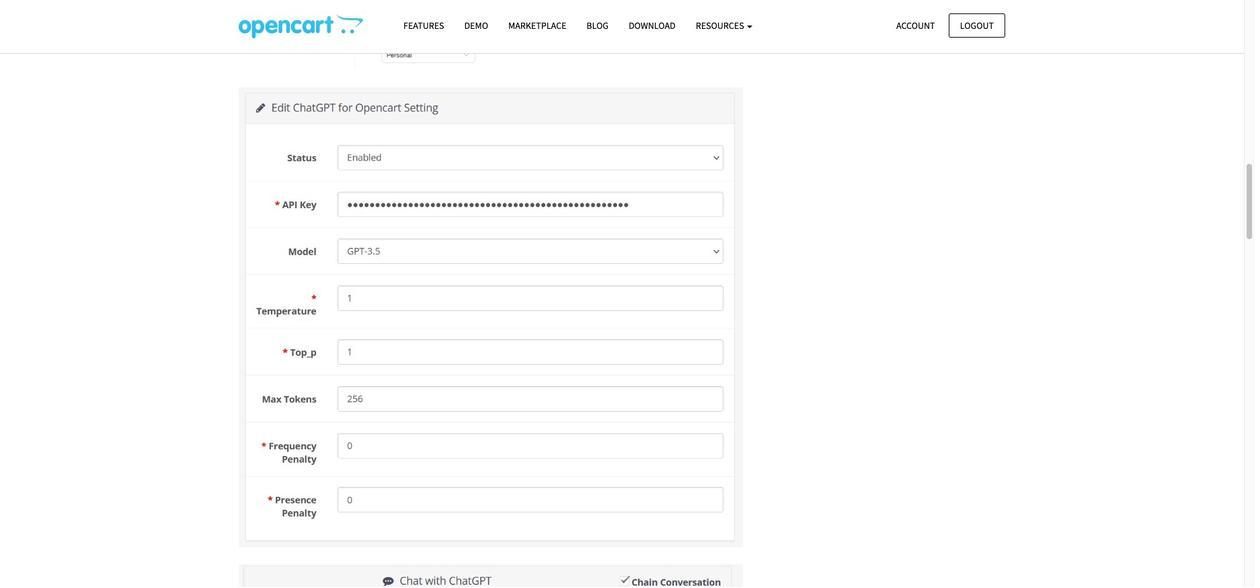 Task type: describe. For each thing, give the bounding box(es) containing it.
blog link
[[577, 14, 619, 38]]

account
[[896, 19, 935, 31]]

resources
[[696, 20, 746, 32]]

download
[[629, 20, 676, 32]]

blog
[[587, 20, 609, 32]]

features link
[[393, 14, 454, 38]]

demo link
[[454, 14, 498, 38]]

resources link
[[686, 14, 763, 38]]

marketplace link
[[498, 14, 577, 38]]



Task type: vqa. For each thing, say whether or not it's contained in the screenshot.
Demo link
yes



Task type: locate. For each thing, give the bounding box(es) containing it.
opencart - chatgpt for opencart image
[[239, 14, 363, 38]]

download link
[[619, 14, 686, 38]]

logout link
[[949, 13, 1005, 38]]

marketplace
[[508, 20, 566, 32]]

features
[[403, 20, 444, 32]]

logout
[[960, 19, 994, 31]]

demo
[[464, 20, 488, 32]]

account link
[[885, 13, 947, 38]]



